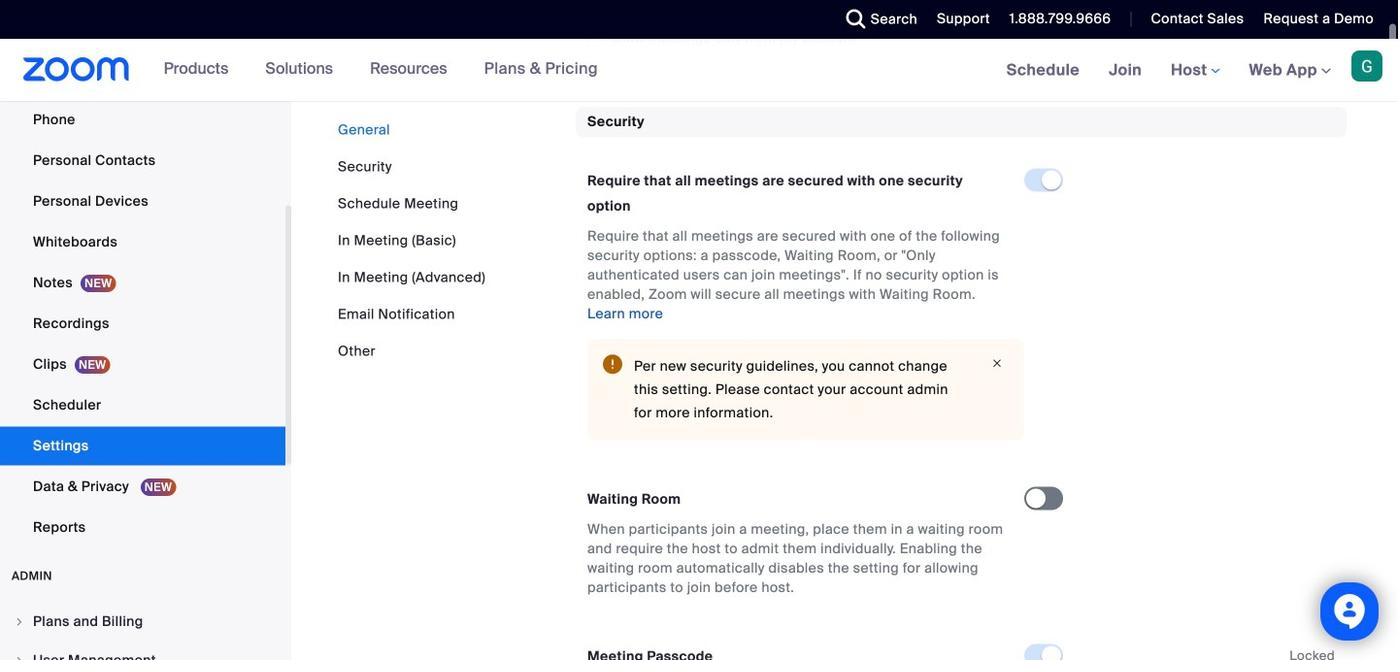 Task type: describe. For each thing, give the bounding box(es) containing it.
profile picture image
[[1351, 50, 1383, 82]]

side navigation navigation
[[0, 0, 291, 660]]

1 right image from the top
[[14, 616, 25, 628]]

close image
[[985, 355, 1009, 372]]

admin menu menu
[[0, 603, 285, 660]]

meetings navigation
[[992, 39, 1398, 102]]



Task type: locate. For each thing, give the bounding box(es) containing it.
2 right image from the top
[[14, 655, 25, 660]]

alert
[[587, 339, 1024, 440]]

security element
[[576, 107, 1347, 660]]

1 menu item from the top
[[0, 603, 285, 640]]

right image
[[14, 616, 25, 628], [14, 655, 25, 660]]

banner
[[0, 39, 1398, 102]]

menu bar
[[338, 120, 486, 361]]

alert inside security element
[[587, 339, 1024, 440]]

0 vertical spatial menu item
[[0, 603, 285, 640]]

1 vertical spatial right image
[[14, 655, 25, 660]]

warning image
[[603, 355, 622, 374]]

1 vertical spatial menu item
[[0, 642, 285, 660]]

2 menu item from the top
[[0, 642, 285, 660]]

0 vertical spatial right image
[[14, 616, 25, 628]]

menu item
[[0, 603, 285, 640], [0, 642, 285, 660]]

product information navigation
[[149, 39, 613, 101]]

personal menu menu
[[0, 0, 285, 549]]

zoom logo image
[[23, 57, 130, 82]]



Task type: vqa. For each thing, say whether or not it's contained in the screenshot.
tab
no



